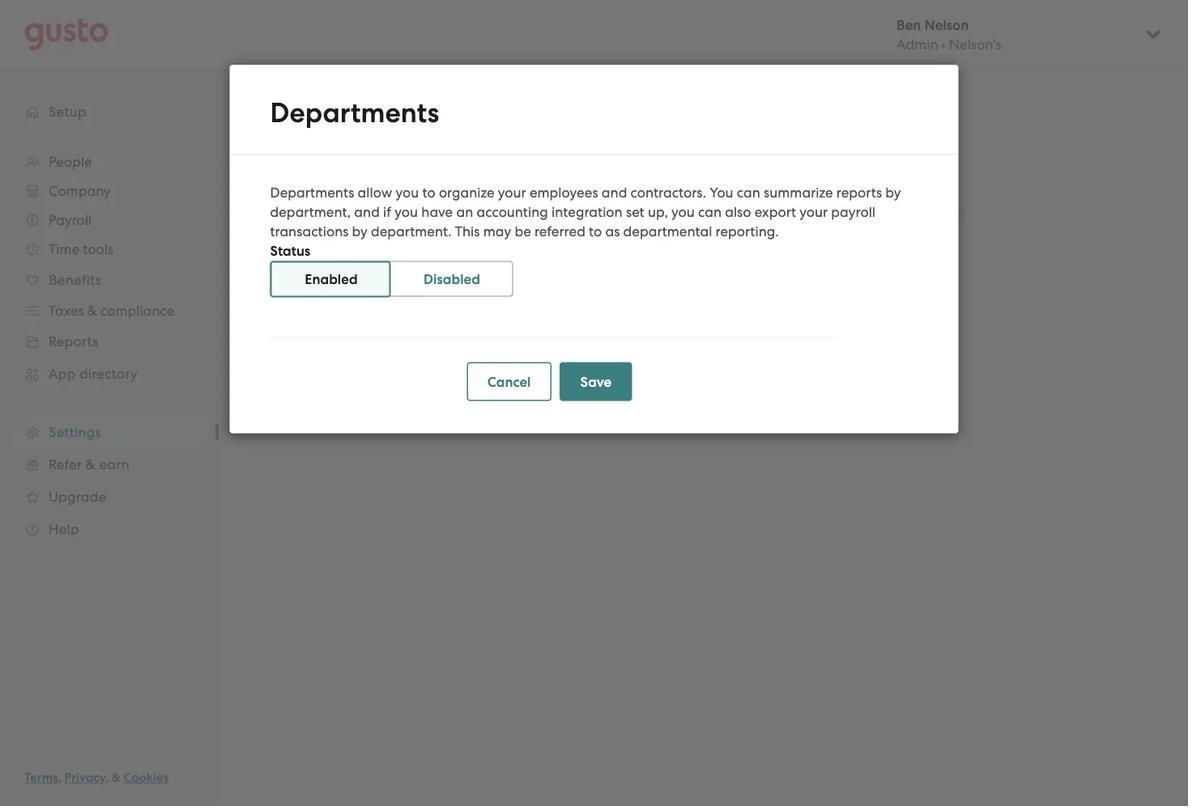 Task type: describe. For each thing, give the bounding box(es) containing it.
2 vertical spatial your
[[800, 204, 828, 220]]

your inside the "settings view and manage settings related to your profile and company."
[[490, 151, 515, 166]]

up,
[[648, 204, 668, 220]]

1 vertical spatial your
[[498, 185, 526, 201]]

departments inside departments allow you to organize your employees and contractors. you can summarize reports by department, and if you have an accounting integration set up, you can also export your payroll transactions by department. this may be referred to as departmental reporting.
[[270, 185, 354, 201]]

step
[[310, 303, 338, 319]]

0 vertical spatial departments
[[270, 97, 439, 130]]

2 vertical spatial to
[[589, 224, 602, 240]]

cookies button
[[124, 769, 169, 788]]

this
[[455, 224, 480, 240]]

plan & billing
[[673, 189, 749, 203]]

admins
[[387, 322, 434, 339]]

related
[[430, 151, 472, 166]]

if
[[383, 204, 391, 220]]

payroll
[[831, 204, 876, 220]]

& inside plan & billing button
[[701, 189, 710, 203]]

referred
[[535, 224, 585, 240]]

contractors.
[[631, 185, 706, 201]]

manage
[[331, 151, 379, 166]]

allow
[[358, 185, 392, 201]]

2-
[[296, 303, 310, 319]]

be
[[515, 224, 531, 240]]

cookies
[[124, 771, 169, 786]]

verification
[[341, 303, 412, 319]]

organize
[[439, 185, 495, 201]]

my profile
[[287, 189, 346, 203]]

integration
[[552, 204, 623, 220]]

and up employees
[[558, 151, 581, 166]]

departmental
[[623, 224, 712, 240]]

cancel
[[487, 374, 531, 390]]

plan & billing button
[[660, 177, 762, 215]]

you
[[710, 185, 733, 201]]

1 vertical spatial to
[[422, 185, 435, 201]]

status
[[270, 243, 310, 260]]

reporting.
[[716, 224, 779, 240]]

cancel button
[[467, 362, 552, 401]]

terms
[[24, 771, 58, 786]]

0 vertical spatial can
[[737, 185, 760, 201]]

may
[[483, 224, 511, 240]]

0 vertical spatial by
[[885, 185, 901, 201]]

customization button
[[459, 177, 567, 215]]

you down plan
[[671, 204, 695, 220]]

departments document
[[230, 65, 958, 434]]

set
[[626, 204, 644, 220]]

permissions
[[580, 189, 647, 203]]

an
[[456, 204, 473, 220]]

1 vertical spatial customization
[[274, 229, 412, 253]]

to inside the "settings view and manage settings related to your profile and company."
[[475, 151, 487, 166]]

summarize
[[764, 185, 833, 201]]



Task type: vqa. For each thing, say whether or not it's contained in the screenshot.
left the ,
yes



Task type: locate. For each thing, give the bounding box(es) containing it.
customization down department,
[[274, 229, 412, 253]]

you down notifications
[[395, 204, 418, 220]]

department.
[[371, 224, 452, 240]]

to left as
[[589, 224, 602, 240]]

customization up 'accounting'
[[472, 189, 554, 203]]

1 horizontal spatial &
[[701, 189, 710, 203]]

your down "summarize"
[[800, 204, 828, 220]]

departments up "manage"
[[270, 97, 439, 130]]

disabled
[[424, 271, 480, 288]]

home image
[[24, 18, 109, 51]]

1 horizontal spatial ,
[[105, 771, 109, 786]]

customization inside button
[[472, 189, 554, 203]]

your up 'accounting'
[[498, 185, 526, 201]]

by
[[885, 185, 901, 201], [352, 224, 368, 240]]

reports
[[836, 185, 882, 201]]

enabled down this
[[446, 262, 499, 279]]

0 horizontal spatial &
[[112, 771, 121, 786]]

save
[[580, 374, 612, 390]]

accounting
[[477, 204, 548, 220]]

can up also
[[737, 185, 760, 201]]

enabled
[[446, 262, 499, 279], [305, 271, 358, 288]]

my
[[287, 189, 306, 203]]

1 horizontal spatial profile
[[518, 151, 555, 166]]

1 horizontal spatial to
[[475, 151, 487, 166]]

departments allow you to organize your employees and contractors. you can summarize reports by department, and if you have an accounting integration set up, you can also export your payroll transactions by department. this may be referred to as departmental reporting.
[[270, 185, 901, 240]]

,
[[58, 771, 61, 786], [105, 771, 109, 786]]

& left cookies
[[112, 771, 121, 786]]

profile up department,
[[309, 189, 346, 203]]

to up have
[[422, 185, 435, 201]]

1 vertical spatial profile
[[309, 189, 346, 203]]

0 horizontal spatial profile
[[309, 189, 346, 203]]

1 horizontal spatial enabled
[[446, 262, 499, 279]]

terms , privacy , & cookies
[[24, 771, 169, 786]]

to right related
[[475, 151, 487, 166]]

you
[[396, 185, 419, 201], [395, 204, 418, 220], [671, 204, 695, 220]]

1 vertical spatial &
[[112, 771, 121, 786]]

notifications button
[[359, 177, 459, 215]]

and down settings
[[305, 151, 328, 166]]

privacy link
[[64, 771, 105, 786]]

0 horizontal spatial can
[[698, 204, 722, 220]]

profile
[[518, 151, 555, 166], [309, 189, 346, 203]]

0 vertical spatial your
[[490, 151, 515, 166]]

you right allow
[[396, 185, 419, 201]]

settings view and manage settings related to your profile and company.
[[274, 118, 640, 166]]

also
[[725, 204, 751, 220]]

billing
[[713, 189, 749, 203]]

plan
[[673, 189, 698, 203]]

1 vertical spatial by
[[352, 224, 368, 240]]

for
[[416, 303, 434, 319]]

0 horizontal spatial by
[[352, 224, 368, 240]]

2 , from the left
[[105, 771, 109, 786]]

and up set
[[602, 185, 627, 201]]

2 vertical spatial departments
[[349, 262, 434, 279]]

profile inside button
[[309, 189, 346, 203]]

departments up the verification in the top of the page
[[349, 262, 434, 279]]

1 horizontal spatial can
[[737, 185, 760, 201]]

1 horizontal spatial by
[[885, 185, 901, 201]]

transactions
[[270, 224, 349, 240]]

profile up employees
[[518, 151, 555, 166]]

2 horizontal spatial to
[[589, 224, 602, 240]]

0 horizontal spatial to
[[422, 185, 435, 201]]

2-step verification for all admins
[[296, 303, 434, 339]]

and left if
[[354, 204, 380, 220]]

0 horizontal spatial customization
[[274, 229, 412, 253]]

settings
[[383, 151, 427, 166]]

& right plan
[[701, 189, 710, 203]]

can down plan & billing on the right top of the page
[[698, 204, 722, 220]]

0 vertical spatial to
[[475, 151, 487, 166]]

1 horizontal spatial customization
[[472, 189, 554, 203]]

employees
[[530, 185, 598, 201]]

permissions button
[[567, 177, 660, 215]]

0 vertical spatial customization
[[472, 189, 554, 203]]

my profile button
[[274, 177, 359, 215]]

1 vertical spatial departments
[[270, 185, 354, 201]]

view
[[274, 151, 302, 166]]

settings tabs tab list
[[274, 173, 1133, 219]]

to
[[475, 151, 487, 166], [422, 185, 435, 201], [589, 224, 602, 240]]

and
[[305, 151, 328, 166], [558, 151, 581, 166], [602, 185, 627, 201], [354, 204, 380, 220]]

can
[[737, 185, 760, 201], [698, 204, 722, 220]]

your up 'customization' button
[[490, 151, 515, 166]]

as
[[605, 224, 620, 240]]

departments
[[270, 97, 439, 130], [270, 185, 354, 201], [349, 262, 434, 279]]

1 vertical spatial can
[[698, 204, 722, 220]]

by down allow
[[352, 224, 368, 240]]

customization
[[472, 189, 554, 203], [274, 229, 412, 253]]

enabled inside departments document
[[305, 271, 358, 288]]

terms link
[[24, 771, 58, 786]]

enabled up step
[[305, 271, 358, 288]]

export
[[755, 204, 796, 220]]

departments up department,
[[270, 185, 354, 201]]

your
[[490, 151, 515, 166], [498, 185, 526, 201], [800, 204, 828, 220]]

&
[[701, 189, 710, 203], [112, 771, 121, 786]]

0 vertical spatial &
[[701, 189, 710, 203]]

have
[[421, 204, 453, 220]]

by right reports
[[885, 185, 901, 201]]

account menu element
[[875, 0, 1164, 69]]

company.
[[584, 151, 640, 166]]

0 horizontal spatial ,
[[58, 771, 61, 786]]

privacy
[[64, 771, 105, 786]]

save button
[[560, 362, 632, 401]]

department,
[[270, 204, 351, 220]]

notifications
[[372, 189, 446, 203]]

profile inside the "settings view and manage settings related to your profile and company."
[[518, 151, 555, 166]]

1 , from the left
[[58, 771, 61, 786]]

0 vertical spatial profile
[[518, 151, 555, 166]]

settings
[[274, 118, 378, 151]]

, left cookies
[[105, 771, 109, 786]]

all
[[368, 322, 383, 339]]

0 horizontal spatial enabled
[[305, 271, 358, 288]]

, left privacy
[[58, 771, 61, 786]]



